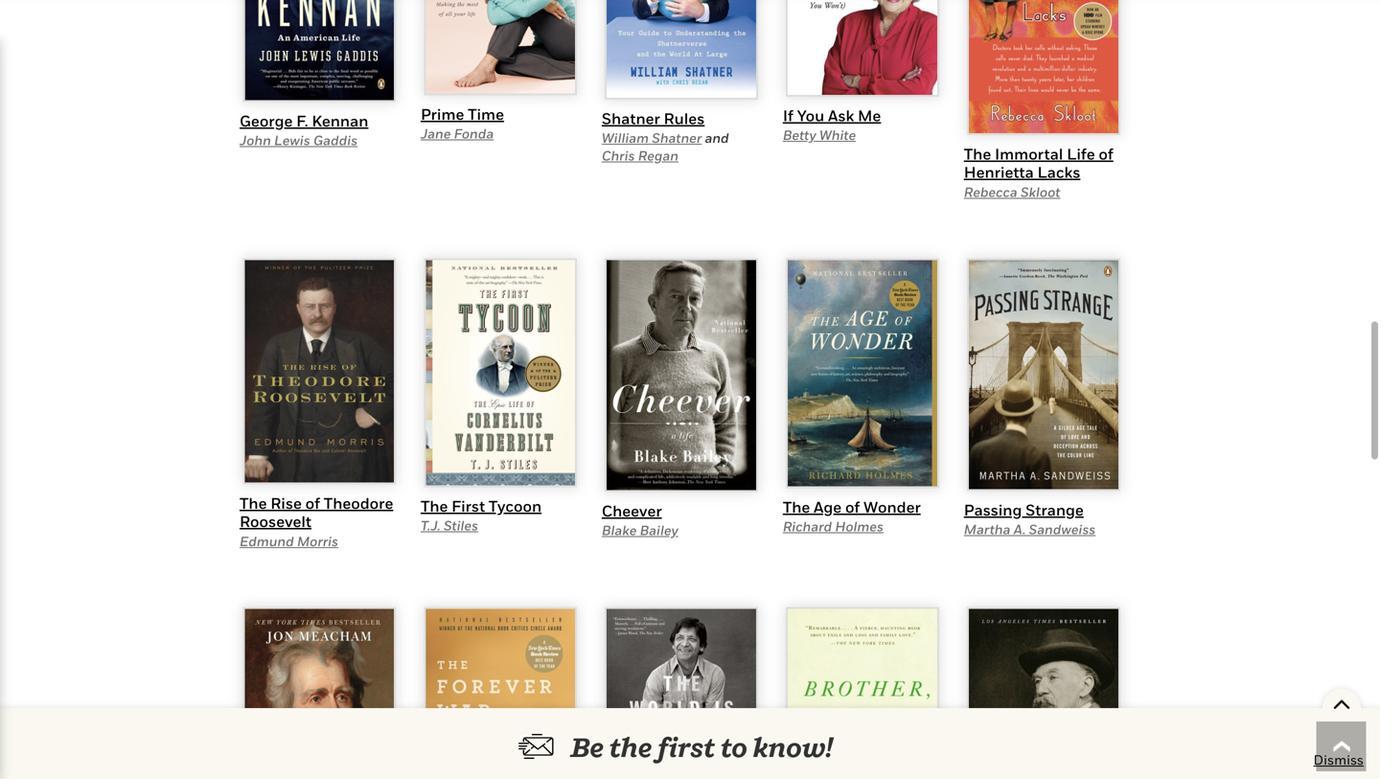 Task type: vqa. For each thing, say whether or not it's contained in the screenshot.


Task type: locate. For each thing, give the bounding box(es) containing it.
of inside 'the rise of theodore roosevelt edmund morris'
[[306, 494, 320, 512]]

shatner up william
[[602, 109, 660, 128]]

the age of wonder richard holmes
[[783, 498, 921, 535]]

gaddis
[[313, 132, 358, 148]]

dismiss link
[[1314, 751, 1364, 770]]

if you ask me betty white
[[783, 106, 881, 143]]

blake
[[602, 523, 637, 538]]

t.j.
[[421, 518, 441, 534]]

prime
[[421, 105, 464, 123]]

you
[[797, 106, 825, 125]]

of
[[1099, 145, 1114, 163], [306, 494, 320, 512], [846, 498, 860, 516]]

tycoon
[[489, 497, 542, 515]]

betty white link
[[783, 127, 856, 143]]

the inside the age of wonder richard holmes
[[783, 498, 810, 516]]

cheever image
[[605, 258, 758, 492]]

the up henrietta
[[964, 145, 992, 163]]

if
[[783, 106, 794, 125]]

the for the first tycoon
[[421, 497, 448, 515]]

0 horizontal spatial of
[[306, 494, 320, 512]]

the age of wonder image
[[786, 258, 940, 488]]

passing strange link
[[964, 501, 1084, 519]]

holmes
[[835, 519, 884, 535]]

blake bailey link
[[602, 523, 679, 538]]

john lewis gaddis link
[[240, 132, 358, 148]]

thomas hardy image
[[968, 608, 1121, 780]]

first
[[658, 732, 716, 764]]

john
[[240, 132, 271, 148]]

the forever war image
[[424, 608, 577, 780]]

edmund
[[240, 533, 294, 549]]

prime time jane fonda
[[421, 105, 504, 141]]

of inside the age of wonder richard holmes
[[846, 498, 860, 516]]

cheever
[[602, 502, 662, 520]]

f.
[[296, 112, 308, 130]]

shatner down the rules
[[652, 130, 702, 146]]

the for the age of wonder
[[783, 498, 810, 516]]

cheever link
[[602, 502, 662, 520]]

dismiss
[[1314, 752, 1364, 768]]

the up richard
[[783, 498, 810, 516]]

the up 'roosevelt'
[[240, 494, 267, 512]]

the first tycoon t.j. stiles
[[421, 497, 542, 534]]

rise
[[271, 494, 302, 512]]

the up "t.j."
[[421, 497, 448, 515]]

of right rise at the bottom of page
[[306, 494, 320, 512]]

kennan
[[312, 112, 369, 130]]

the inside the first tycoon t.j. stiles
[[421, 497, 448, 515]]

the inside the immortal life of henrietta lacks rebecca skloot
[[964, 145, 992, 163]]

the age of wonder link
[[783, 498, 921, 516]]

white
[[820, 127, 856, 143]]

if you ask me link
[[783, 106, 881, 125]]

wonder
[[864, 498, 921, 516]]

the inside 'the rise of theodore roosevelt edmund morris'
[[240, 494, 267, 512]]

brother, i'm dying image
[[786, 608, 940, 780]]

of right life at the top right of the page
[[1099, 145, 1114, 163]]

the world is what it is image
[[605, 608, 758, 780]]

shatner
[[602, 109, 660, 128], [652, 130, 702, 146]]

if you ask me image
[[786, 0, 940, 97]]

prime time link
[[421, 105, 504, 123]]

a.
[[1014, 522, 1026, 538]]

the immortal life of henrietta lacks link
[[964, 145, 1114, 181]]

immortal
[[995, 145, 1064, 163]]

martha a. sandweiss link
[[964, 522, 1096, 538]]

the
[[964, 145, 992, 163], [240, 494, 267, 512], [421, 497, 448, 515], [783, 498, 810, 516]]

richard holmes link
[[783, 519, 884, 535]]

the first tycoon image
[[424, 258, 577, 488]]

2 horizontal spatial of
[[1099, 145, 1114, 163]]

edmund morris link
[[240, 533, 339, 549]]

1 horizontal spatial of
[[846, 498, 860, 516]]

be the first to know!
[[571, 732, 833, 764]]

of up holmes
[[846, 498, 860, 516]]

regan
[[638, 148, 679, 163]]



Task type: describe. For each thing, give the bounding box(es) containing it.
the rise of theodore roosevelt image
[[243, 258, 396, 485]]

the first tycoon link
[[421, 497, 542, 515]]

first
[[452, 497, 485, 515]]

and
[[705, 130, 729, 146]]

to
[[721, 732, 748, 764]]

betty
[[783, 127, 817, 143]]

george
[[240, 112, 293, 130]]

cheever blake bailey
[[602, 502, 679, 538]]

martha
[[964, 522, 1011, 538]]

prime time image
[[424, 0, 577, 95]]

rebecca
[[964, 184, 1018, 200]]

george f. kennan john lewis gaddis
[[240, 112, 369, 148]]

the rise of theodore roosevelt edmund morris
[[240, 494, 393, 549]]

age
[[814, 498, 842, 516]]

fonda
[[454, 126, 494, 141]]

rules
[[664, 109, 705, 128]]

morris
[[297, 533, 339, 549]]

chris regan link
[[602, 148, 679, 163]]

chris
[[602, 148, 635, 163]]

shatner rules image
[[605, 0, 758, 100]]

1 vertical spatial shatner
[[652, 130, 702, 146]]

0 vertical spatial shatner
[[602, 109, 660, 128]]

bailey
[[640, 523, 679, 538]]

william shatner link
[[602, 130, 702, 146]]

passing
[[964, 501, 1022, 519]]

of inside the immortal life of henrietta lacks rebecca skloot
[[1099, 145, 1114, 163]]

jane
[[421, 126, 451, 141]]

the immortal life of henrietta lacks image
[[968, 0, 1121, 135]]

passing strange martha a. sandweiss
[[964, 501, 1096, 538]]

lacks
[[1038, 163, 1081, 181]]

strange
[[1026, 501, 1084, 519]]

of for the rise of theodore roosevelt
[[306, 494, 320, 512]]

william
[[602, 130, 649, 146]]

shatner rules william shatner and chris regan
[[602, 109, 729, 163]]

the immortal life of henrietta lacks rebecca skloot
[[964, 145, 1114, 200]]

lewis
[[274, 132, 310, 148]]

the
[[610, 732, 652, 764]]

sandweiss
[[1029, 522, 1096, 538]]

me
[[858, 106, 881, 125]]

expand/collapse sign up banner image
[[1333, 689, 1352, 718]]

of for the age of wonder
[[846, 498, 860, 516]]

george f. kennan image
[[243, 0, 396, 102]]

know!
[[753, 732, 833, 764]]

stiles
[[444, 518, 478, 534]]

the for the rise of theodore roosevelt
[[240, 494, 267, 512]]

theodore
[[324, 494, 393, 512]]

the for the immortal life of henrietta lacks
[[964, 145, 992, 163]]

time
[[468, 105, 504, 123]]

jane fonda link
[[421, 126, 494, 141]]

george f. kennan link
[[240, 112, 369, 130]]

ask
[[828, 106, 855, 125]]

rebecca skloot link
[[964, 184, 1061, 200]]

the rise of theodore roosevelt link
[[240, 494, 393, 531]]

roosevelt
[[240, 513, 312, 531]]

american lion image
[[243, 608, 396, 780]]

t.j. stiles link
[[421, 518, 478, 534]]

life
[[1067, 145, 1096, 163]]

passing strange image
[[968, 258, 1121, 491]]

shatner rules link
[[602, 109, 705, 128]]

richard
[[783, 519, 832, 535]]

be
[[571, 732, 604, 764]]

henrietta
[[964, 163, 1034, 181]]

skloot
[[1021, 184, 1061, 200]]



